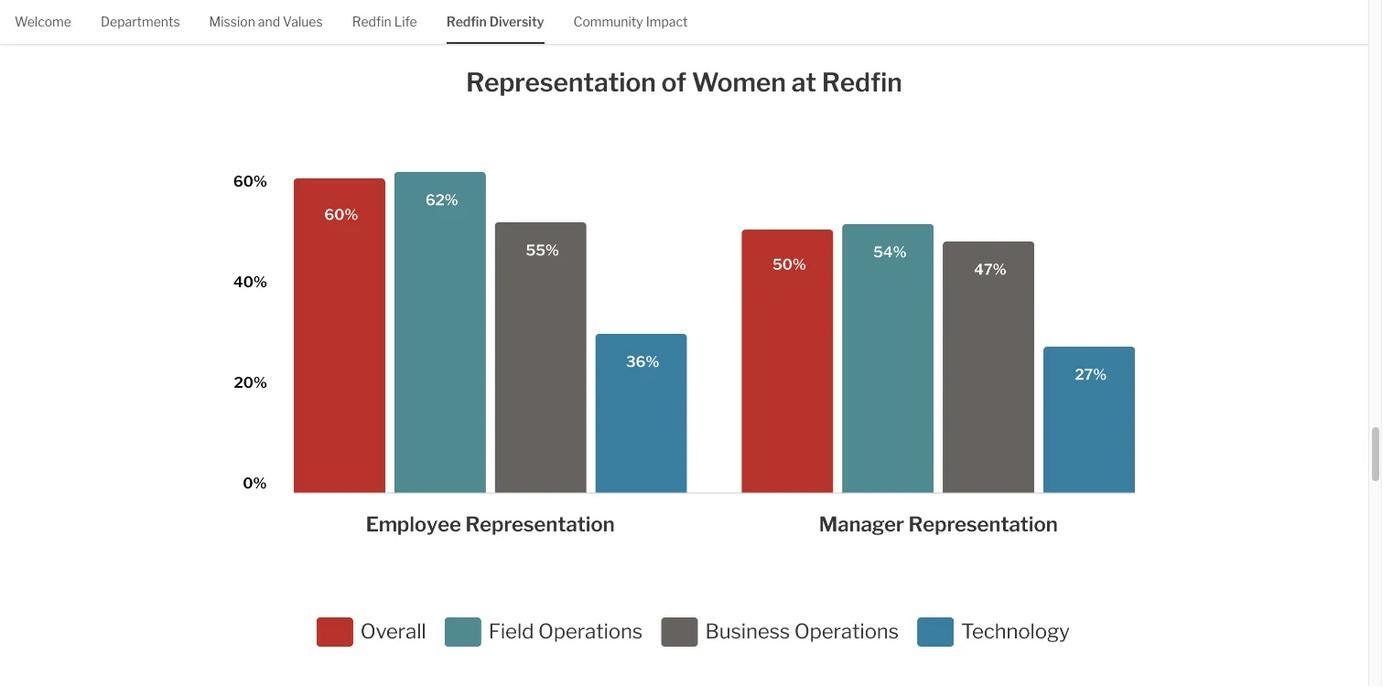 Task type: vqa. For each thing, say whether or not it's contained in the screenshot.
the redfin diversity
yes



Task type: locate. For each thing, give the bounding box(es) containing it.
community impact
[[574, 14, 688, 29]]

departments link
[[101, 0, 180, 42]]

1 redfin from the left
[[352, 14, 392, 29]]

impact
[[646, 14, 688, 29]]

redfin left the diversity
[[446, 14, 487, 29]]

welcome
[[15, 14, 71, 29]]

redfin life
[[352, 14, 417, 29]]

redfin for redfin life
[[352, 14, 392, 29]]

redfin left 'life'
[[352, 14, 392, 29]]

and
[[258, 14, 280, 29]]

redfin
[[352, 14, 392, 29], [446, 14, 487, 29]]

community impact link
[[574, 0, 688, 42]]

redfin for redfin diversity
[[446, 14, 487, 29]]

2 redfin from the left
[[446, 14, 487, 29]]

community
[[574, 14, 643, 29]]

1 horizontal spatial redfin
[[446, 14, 487, 29]]

0 horizontal spatial redfin
[[352, 14, 392, 29]]

departments
[[101, 14, 180, 29]]

diversity
[[489, 14, 544, 29]]

redfin diversity link
[[446, 0, 544, 42]]

life
[[394, 14, 417, 29]]



Task type: describe. For each thing, give the bounding box(es) containing it.
redfin life link
[[352, 0, 417, 42]]

mission
[[209, 14, 255, 29]]

welcome link
[[15, 0, 71, 42]]

mission and values link
[[209, 0, 323, 42]]

redfin diversity
[[446, 14, 544, 29]]

values
[[283, 14, 323, 29]]

mission and values
[[209, 14, 323, 29]]



